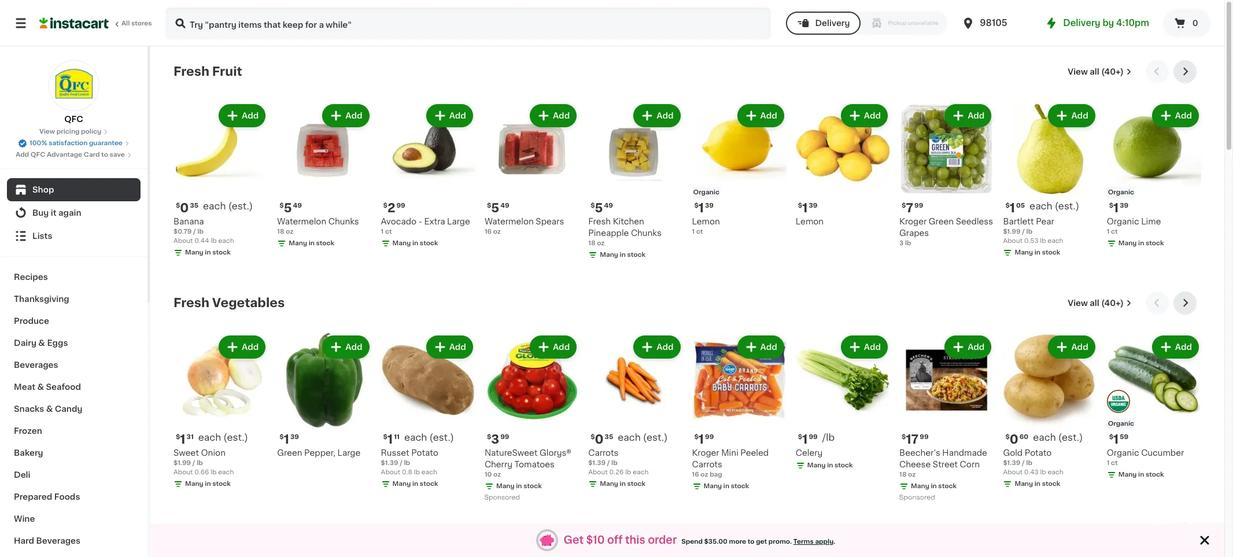 Task type: describe. For each thing, give the bounding box(es) containing it.
in down avocado - extra large 1 ct
[[412, 240, 418, 247]]

each up carrots $1.39 / lb about 0.26 lb each
[[618, 433, 641, 442]]

stock down 'watermelon chunks 18 oz'
[[316, 240, 334, 247]]

(40+) for 0
[[1101, 299, 1124, 307]]

each (est.) for russet potato
[[404, 433, 454, 442]]

many in stock down 'watermelon chunks 18 oz'
[[289, 240, 334, 247]]

bag
[[710, 472, 722, 478]]

watermelon spears 16 oz
[[485, 218, 564, 235]]

seedless
[[956, 218, 993, 226]]

11
[[394, 434, 400, 440]]

beecher's
[[900, 449, 940, 457]]

many in stock down 0.26
[[600, 481, 646, 487]]

$ 5 49 for watermelon chunks
[[280, 202, 302, 214]]

fresh for fresh vegetables
[[174, 297, 209, 309]]

meat & seafood
[[14, 383, 81, 391]]

apply
[[815, 538, 834, 545]]

many down cheese
[[911, 483, 929, 490]]

each inside banana $0.79 / lb about 0.44 lb each
[[218, 238, 234, 244]]

stock down gold potato $1.39 / lb about 0.43 lb each
[[1042, 481, 1060, 487]]

16 inside kroger mini peeled carrots 16 oz bag
[[692, 472, 699, 478]]

oz inside fresh kitchen pineapple chunks 18 oz
[[597, 240, 605, 247]]

instacart logo image
[[39, 16, 109, 30]]

18 inside beecher's handmade cheese street corn 18 oz
[[900, 472, 907, 478]]

handmade
[[942, 449, 987, 457]]

5 for watermelon spears
[[491, 202, 499, 214]]

carrots inside carrots $1.39 / lb about 0.26 lb each
[[588, 449, 619, 457]]

fresh fruit
[[174, 65, 242, 78]]

qfc link
[[48, 60, 99, 125]]

pineapple
[[588, 229, 629, 237]]

/ for russet potato
[[400, 460, 403, 466]]

each inside 'bartlett pear $1.99 / lb about 0.53 lb each'
[[1048, 238, 1064, 244]]

lb right 0.43 on the bottom right of the page
[[1040, 469, 1046, 476]]

about for gold potato
[[1003, 469, 1023, 476]]

1 inside 'element'
[[388, 433, 393, 446]]

many in stock down street at the right bottom
[[911, 483, 957, 490]]

(est.) for bartlett pear
[[1055, 201, 1080, 211]]

chunks inside 'watermelon chunks 18 oz'
[[328, 218, 359, 226]]

stock down street at the right bottom
[[938, 483, 957, 490]]

cheese
[[900, 461, 931, 469]]

35 for banana
[[190, 203, 198, 209]]

gold potato $1.39 / lb about 0.43 lb each
[[1003, 449, 1064, 476]]

glorys®
[[540, 449, 571, 457]]

each inside 'element'
[[404, 433, 427, 442]]

recipes
[[14, 273, 48, 281]]

31
[[187, 434, 194, 440]]

many down organic cucumber 1 ct
[[1119, 472, 1137, 478]]

dairy & eggs link
[[7, 332, 141, 354]]

$ 1 11
[[383, 433, 400, 446]]

100%
[[30, 140, 47, 146]]

$ inside $ 3 99
[[487, 434, 491, 440]]

many down cherry
[[496, 483, 515, 490]]

promo.
[[769, 538, 792, 545]]

add qfc advantage card to save
[[16, 152, 125, 158]]

lb up "0.44"
[[197, 229, 204, 235]]

stock down 'bartlett pear $1.99 / lb about 0.53 lb each'
[[1042, 249, 1060, 256]]

ct inside lemon 1 ct
[[696, 229, 703, 235]]

beecher's handmade cheese street corn 18 oz
[[900, 449, 987, 478]]

/ for sweet onion
[[192, 460, 195, 466]]

kroger green seedless grapes 3 lb
[[900, 218, 993, 247]]

avocado - extra large 1 ct
[[381, 218, 470, 235]]

1 $ 1 99 from the left
[[694, 433, 714, 446]]

each (est.) for gold potato
[[1033, 433, 1083, 442]]

thanksgiving link
[[7, 288, 141, 310]]

$1.11 each (estimated) element
[[381, 432, 475, 447]]

to inside 'add qfc advantage card to save' link
[[101, 152, 108, 158]]

wine
[[14, 515, 35, 523]]

many in stock down "0.44"
[[185, 249, 231, 256]]

stock down russet potato $1.39 / lb about 0.8 lb each
[[420, 481, 438, 487]]

in down 0.53
[[1035, 249, 1041, 256]]

stock down fresh kitchen pineapple chunks 18 oz
[[627, 252, 646, 258]]

many in stock down 0.43 on the bottom right of the page
[[1015, 481, 1060, 487]]

many down 0.43 on the bottom right of the page
[[1015, 481, 1033, 487]]

many down 0.66
[[185, 481, 203, 487]]

1 inside organic cucumber 1 ct
[[1107, 460, 1110, 466]]

view pricing policy link
[[39, 127, 108, 137]]

view for 5
[[1068, 68, 1088, 76]]

35 for carrots
[[605, 434, 613, 440]]

delivery for delivery
[[815, 19, 850, 27]]

each (est.) for bartlett pear
[[1030, 201, 1080, 211]]

extra
[[424, 218, 445, 226]]

& for snacks
[[46, 405, 53, 413]]

many down the "pineapple"
[[600, 252, 618, 258]]

in down /lb
[[827, 462, 833, 469]]

all stores
[[121, 20, 152, 27]]

5 for watermelon chunks
[[284, 202, 292, 214]]

produce link
[[7, 310, 141, 332]]

oz inside naturesweet glorys® cherry tomatoes 10 oz
[[493, 472, 501, 478]]

$1.99 for sweet onion
[[174, 460, 191, 466]]

$ inside $ 7 99
[[902, 203, 906, 209]]

lb up 0.26
[[611, 460, 618, 466]]

organic up lemon 1 ct
[[693, 189, 720, 196]]

-
[[419, 218, 422, 226]]

each (est.) for carrots
[[618, 433, 668, 442]]

stock down organic cucumber 1 ct
[[1146, 472, 1164, 478]]

0 horizontal spatial green
[[277, 449, 302, 457]]

05
[[1016, 203, 1025, 209]]

$0.60 each (estimated) element
[[1003, 432, 1098, 447]]

$0.35 each (estimated) element for carrots
[[588, 432, 683, 447]]

each inside "element"
[[1033, 433, 1056, 442]]

lists link
[[7, 224, 141, 248]]

many in stock down celery
[[807, 462, 853, 469]]

lb up 0.43 on the bottom right of the page
[[1026, 460, 1032, 466]]

sellers
[[206, 528, 250, 540]]

each up banana $0.79 / lb about 0.44 lb each
[[203, 201, 226, 211]]

oz inside watermelon spears 16 oz
[[493, 229, 501, 235]]

stock down tomatoes
[[524, 483, 542, 490]]

$ 0 35 for banana
[[176, 202, 198, 214]]

delivery by 4:10pm
[[1063, 19, 1149, 27]]

each up pear
[[1030, 201, 1053, 211]]

98105
[[980, 19, 1008, 27]]

stock down carrots $1.39 / lb about 0.26 lb each
[[627, 481, 646, 487]]

5 for fresh kitchen pineapple chunks
[[595, 202, 603, 214]]

49 for fresh kitchen pineapple chunks
[[604, 203, 613, 209]]

view all (40+) for 0
[[1068, 299, 1124, 307]]

bartlett
[[1003, 218, 1034, 226]]

in down naturesweet glorys® cherry tomatoes 10 oz
[[516, 483, 522, 490]]

(40+) for 1
[[1101, 68, 1124, 76]]

(est.) for carrots
[[643, 433, 668, 442]]

many in stock down 0.53
[[1015, 249, 1060, 256]]

wine link
[[7, 508, 141, 530]]

service type group
[[786, 12, 948, 35]]

many in stock down 0.66
[[185, 481, 231, 487]]

99 for avocado - extra large
[[397, 203, 405, 209]]

$ inside "$ 17 99"
[[902, 434, 906, 440]]

each (est.) for sweet onion
[[198, 433, 248, 442]]

many in stock down organic cucumber 1 ct
[[1119, 472, 1164, 478]]

100% satisfaction guarantee button
[[18, 137, 130, 148]]

prepared foods link
[[7, 486, 141, 508]]

each inside sweet onion $1.99 / lb about 0.66 lb each
[[218, 469, 234, 476]]

$1.05 each (estimated) element
[[1003, 201, 1098, 216]]

many in stock down the bag at the bottom of the page
[[704, 483, 749, 490]]

eggs
[[47, 339, 68, 347]]

bakery link
[[7, 442, 141, 464]]

corn
[[960, 461, 980, 469]]

prepared foods
[[14, 493, 80, 501]]

onion
[[201, 449, 226, 457]]

fresh kitchen pineapple chunks 18 oz
[[588, 218, 662, 247]]

$ inside $ 1 05
[[1006, 203, 1010, 209]]

$1.99 per pound element
[[796, 432, 890, 447]]

satisfaction
[[49, 140, 88, 146]]

many down "0.44"
[[185, 249, 203, 256]]

close image
[[1198, 533, 1212, 547]]

each inside gold potato $1.39 / lb about 0.43 lb each
[[1048, 469, 1064, 476]]

/lb
[[822, 433, 835, 442]]

get $10 off this order spend $35.00 more to get promo. terms apply .
[[564, 535, 836, 545]]

(est.) for sweet onion
[[223, 433, 248, 442]]

meat
[[14, 383, 35, 391]]

ct inside organic cucumber 1 ct
[[1111, 460, 1118, 466]]

pricing
[[57, 128, 79, 135]]

stock down avocado - extra large 1 ct
[[420, 240, 438, 247]]

in down "0.44"
[[205, 249, 211, 256]]

green inside kroger green seedless grapes 3 lb
[[929, 218, 954, 226]]

(est.) for russet potato
[[429, 433, 454, 442]]

fresh for fresh kitchen pineapple chunks 18 oz
[[588, 218, 611, 226]]

produce
[[14, 317, 49, 325]]

advantage
[[47, 152, 82, 158]]

lb right "0.44"
[[211, 238, 217, 244]]

get $10 off this order status
[[559, 534, 840, 546]]

0 vertical spatial qfc
[[64, 115, 83, 123]]

this
[[625, 535, 645, 545]]

spears
[[536, 218, 564, 226]]

oz inside kroger mini peeled carrots 16 oz bag
[[701, 472, 708, 478]]

sweet
[[174, 449, 199, 457]]

ct inside avocado - extra large 1 ct
[[385, 229, 392, 235]]

in down street at the right bottom
[[931, 483, 937, 490]]

49 for watermelon spears
[[500, 203, 509, 209]]

order
[[648, 535, 677, 545]]

sponsored badge image for 17
[[900, 494, 935, 501]]

seafood
[[46, 383, 81, 391]]

cherry
[[485, 461, 512, 469]]

chunks inside fresh kitchen pineapple chunks 18 oz
[[631, 229, 662, 237]]

$10
[[586, 535, 605, 545]]

stores
[[131, 20, 152, 27]]

save
[[110, 152, 125, 158]]

many down 'watermelon chunks 18 oz'
[[289, 240, 307, 247]]

cucumber
[[1141, 449, 1184, 457]]

about for sweet onion
[[174, 469, 193, 476]]

$1.39 for 0
[[1003, 460, 1021, 466]]

in down 0.66
[[205, 481, 211, 487]]

lb up 0.53
[[1027, 229, 1033, 235]]

about inside carrots $1.39 / lb about 0.26 lb each
[[588, 469, 608, 476]]

59
[[1120, 434, 1129, 440]]

lb right 0.66
[[211, 469, 217, 476]]

pear
[[1036, 218, 1054, 226]]

more
[[729, 538, 746, 545]]

frozen
[[14, 427, 42, 435]]

$ 1 31
[[176, 433, 194, 446]]

1 vertical spatial view
[[39, 128, 55, 135]]

many down the bag at the bottom of the page
[[704, 483, 722, 490]]

product group containing 2
[[381, 102, 475, 251]]

in down organic cucumber 1 ct
[[1138, 472, 1144, 478]]

lemon 1 ct
[[692, 218, 720, 235]]

deli
[[14, 471, 30, 479]]

naturesweet glorys® cherry tomatoes 10 oz
[[485, 449, 571, 478]]

lemon for lemon 1 ct
[[692, 218, 720, 226]]

Search field
[[167, 8, 770, 38]]

many down avocado
[[393, 240, 411, 247]]

0 horizontal spatial qfc
[[31, 152, 45, 158]]

in down fresh kitchen pineapple chunks 18 oz
[[620, 252, 626, 258]]

kroger for grapes
[[900, 218, 927, 226]]

terms
[[794, 538, 814, 545]]

about for russet potato
[[381, 469, 400, 476]]

view all (40+) for 1
[[1068, 68, 1124, 76]]

russet potato $1.39 / lb about 0.8 lb each
[[381, 449, 438, 476]]

oz inside beecher's handmade cheese street corn 18 oz
[[908, 472, 916, 478]]

many down celery
[[807, 462, 826, 469]]

& for meat
[[37, 383, 44, 391]]

many in stock down fresh kitchen pineapple chunks 18 oz
[[600, 252, 646, 258]]

in down 0.26
[[620, 481, 626, 487]]

stock down banana $0.79 / lb about 0.44 lb each
[[212, 249, 231, 256]]

0.44
[[195, 238, 209, 244]]



Task type: vqa. For each thing, say whether or not it's contained in the screenshot.
Instacart logo
yes



Task type: locate. For each thing, give the bounding box(es) containing it.
it
[[51, 209, 56, 217]]

off
[[607, 535, 623, 545]]

best
[[174, 528, 203, 540]]

0 horizontal spatial potato
[[411, 449, 438, 457]]

sponsored badge image
[[485, 494, 520, 501], [900, 494, 935, 501]]

potato inside russet potato $1.39 / lb about 0.8 lb each
[[411, 449, 438, 457]]

carrots inside kroger mini peeled carrots 16 oz bag
[[692, 461, 722, 469]]

1 vertical spatial qfc
[[31, 152, 45, 158]]

delivery for delivery by 4:10pm
[[1063, 19, 1101, 27]]

99 inside $ 7 99
[[915, 203, 923, 209]]

buy it again
[[32, 209, 81, 217]]

$1.39 inside russet potato $1.39 / lb about 0.8 lb each
[[381, 460, 398, 466]]

each right 11
[[404, 433, 427, 442]]

0 horizontal spatial 18
[[277, 229, 284, 235]]

0 horizontal spatial delivery
[[815, 19, 850, 27]]

1 vertical spatial all
[[1090, 299, 1099, 307]]

(est.) inside $1.11 each (estimated) 'element'
[[429, 433, 454, 442]]

about left 0.66
[[174, 469, 193, 476]]

$ 1 05
[[1006, 202, 1025, 214]]

$ 1 59
[[1109, 433, 1129, 446]]

about inside sweet onion $1.99 / lb about 0.66 lb each
[[174, 469, 193, 476]]

lists
[[32, 232, 52, 240]]

each
[[203, 201, 226, 211], [1030, 201, 1053, 211], [218, 238, 234, 244], [1048, 238, 1064, 244], [198, 433, 221, 442], [404, 433, 427, 442], [1033, 433, 1056, 442], [618, 433, 641, 442], [218, 469, 234, 476], [422, 469, 437, 476], [1048, 469, 1064, 476], [633, 469, 649, 476]]

buy
[[32, 209, 49, 217]]

prepared
[[14, 493, 52, 501]]

0 vertical spatial 18
[[277, 229, 284, 235]]

39
[[705, 203, 714, 209], [809, 203, 818, 209], [1120, 203, 1129, 209], [290, 434, 299, 440]]

2 $ 5 49 from the left
[[487, 202, 509, 214]]

$ inside $ 1 59
[[1109, 434, 1114, 440]]

0 horizontal spatial 5
[[284, 202, 292, 214]]

1
[[699, 202, 704, 214], [802, 202, 808, 214], [1010, 202, 1015, 214], [1114, 202, 1119, 214], [381, 229, 384, 235], [692, 229, 695, 235], [1107, 229, 1110, 235], [180, 433, 185, 446], [284, 433, 289, 446], [388, 433, 393, 446], [699, 433, 704, 446], [802, 433, 808, 446], [1114, 433, 1119, 446], [1107, 460, 1110, 466]]

2 $ 1 99 from the left
[[798, 433, 818, 446]]

99 inside $ 3 99
[[500, 434, 509, 440]]

item carousel region
[[174, 60, 1201, 282], [174, 292, 1201, 514]]

1 vertical spatial (40+)
[[1101, 299, 1124, 307]]

1 horizontal spatial $1.99
[[1003, 229, 1021, 235]]

each (est.) up pear
[[1030, 201, 1080, 211]]

2 horizontal spatial $ 5 49
[[591, 202, 613, 214]]

99 for kroger green seedless grapes
[[915, 203, 923, 209]]

(est.) for banana
[[228, 201, 253, 211]]

dairy & eggs
[[14, 339, 68, 347]]

stock down sweet onion $1.99 / lb about 0.66 lb each
[[212, 481, 231, 487]]

kroger up the bag at the bottom of the page
[[692, 449, 719, 457]]

deli link
[[7, 464, 141, 486]]

qfc down 100%
[[31, 152, 45, 158]]

in down 'watermelon chunks 18 oz'
[[309, 240, 315, 247]]

lb inside kroger green seedless grapes 3 lb
[[905, 240, 911, 247]]

0 horizontal spatial 35
[[190, 203, 198, 209]]

organic inside 'organic lime 1 ct'
[[1107, 218, 1139, 226]]

each (est.) up russet potato $1.39 / lb about 0.8 lb each
[[404, 433, 454, 442]]

2 all from the top
[[1090, 299, 1099, 307]]

each right 60 on the right bottom
[[1033, 433, 1056, 442]]

gold
[[1003, 449, 1023, 457]]

2 view all (40+) button from the top
[[1063, 292, 1137, 315]]

stock down $1.99 per pound element
[[835, 462, 853, 469]]

0 for banana
[[180, 202, 189, 214]]

fresh inside fresh kitchen pineapple chunks 18 oz
[[588, 218, 611, 226]]

(est.) up carrots $1.39 / lb about 0.26 lb each
[[643, 433, 668, 442]]

0 vertical spatial $1.99
[[1003, 229, 1021, 235]]

each right 0.43 on the bottom right of the page
[[1048, 469, 1064, 476]]

lb right 0.53
[[1040, 238, 1046, 244]]

1 inside 'organic lime 1 ct'
[[1107, 229, 1110, 235]]

lb up 0.66
[[197, 460, 203, 466]]

fresh up the "pineapple"
[[588, 218, 611, 226]]

0 horizontal spatial 49
[[293, 203, 302, 209]]

3 49 from the left
[[604, 203, 613, 209]]

2 item carousel region from the top
[[174, 292, 1201, 514]]

0 horizontal spatial kroger
[[692, 449, 719, 457]]

0 vertical spatial 35
[[190, 203, 198, 209]]

1 vertical spatial large
[[338, 449, 361, 457]]

49 for watermelon chunks
[[293, 203, 302, 209]]

49 up 'watermelon chunks 18 oz'
[[293, 203, 302, 209]]

potato down $1.11 each (estimated) 'element'
[[411, 449, 438, 457]]

about left 0.43 on the bottom right of the page
[[1003, 469, 1023, 476]]

1 horizontal spatial 18
[[588, 240, 596, 247]]

watermelon
[[277, 218, 326, 226], [485, 218, 534, 226]]

2 vertical spatial 18
[[900, 472, 907, 478]]

green
[[929, 218, 954, 226], [277, 449, 302, 457]]

0 vertical spatial item carousel region
[[174, 60, 1201, 282]]

snacks & candy link
[[7, 398, 141, 420]]

kroger up grapes
[[900, 218, 927, 226]]

/ inside 'bartlett pear $1.99 / lb about 0.53 lb each'
[[1022, 229, 1025, 235]]

3 $ 5 49 from the left
[[591, 202, 613, 214]]

2 (40+) from the top
[[1101, 299, 1124, 307]]

2
[[388, 202, 395, 214]]

3 $1.39 from the left
[[588, 460, 606, 466]]

$1.99 inside 'bartlett pear $1.99 / lb about 0.53 lb each'
[[1003, 229, 1021, 235]]

lb down grapes
[[905, 240, 911, 247]]

organic inside organic cucumber 1 ct
[[1107, 449, 1139, 457]]

1 horizontal spatial $ 1 99
[[798, 433, 818, 446]]

each up onion
[[198, 433, 221, 442]]

each right "0.44"
[[218, 238, 234, 244]]

/ for bartlett pear
[[1022, 229, 1025, 235]]

(est.) inside $1.05 each (estimated) element
[[1055, 201, 1080, 211]]

spend
[[682, 538, 703, 545]]

1 $ 5 49 from the left
[[280, 202, 302, 214]]

0 vertical spatial view
[[1068, 68, 1088, 76]]

0 for gold
[[1010, 433, 1019, 446]]

1 (40+) from the top
[[1101, 68, 1124, 76]]

$ 1 99 up celery
[[798, 433, 818, 446]]

carrots $1.39 / lb about 0.26 lb each
[[588, 449, 649, 476]]

/ inside carrots $1.39 / lb about 0.26 lb each
[[607, 460, 610, 466]]

1 horizontal spatial large
[[447, 218, 470, 226]]

each (est.) up carrots $1.39 / lb about 0.26 lb each
[[618, 433, 668, 442]]

1 vertical spatial 3
[[491, 433, 499, 446]]

product group containing 17
[[900, 333, 994, 504]]

3 up naturesweet
[[491, 433, 499, 446]]

1 horizontal spatial green
[[929, 218, 954, 226]]

1 vertical spatial $1.99
[[174, 460, 191, 466]]

avocado
[[381, 218, 417, 226]]

(est.) up banana $0.79 / lb about 0.44 lb each
[[228, 201, 253, 211]]

each right 0.8
[[422, 469, 437, 476]]

$1.99 inside sweet onion $1.99 / lb about 0.66 lb each
[[174, 460, 191, 466]]

1 horizontal spatial to
[[748, 538, 755, 545]]

sponsored badge image for 3
[[485, 494, 520, 501]]

2 5 from the left
[[491, 202, 499, 214]]

98105 button
[[962, 7, 1031, 39]]

$ 0 35 up "banana"
[[176, 202, 198, 214]]

1 horizontal spatial 49
[[500, 203, 509, 209]]

3 inside kroger green seedless grapes 3 lb
[[900, 240, 904, 247]]

$ 1 39
[[694, 202, 714, 214], [798, 202, 818, 214], [1109, 202, 1129, 214], [280, 433, 299, 446]]

1 vertical spatial 35
[[605, 434, 613, 440]]

1 horizontal spatial kroger
[[900, 218, 927, 226]]

1 horizontal spatial 5
[[491, 202, 499, 214]]

view all (40+) button for 0
[[1063, 292, 1137, 315]]

16
[[485, 229, 492, 235], [692, 472, 699, 478]]

1 horizontal spatial potato
[[1025, 449, 1052, 457]]

each (est.) inside $0.60 each (estimated) "element"
[[1033, 433, 1083, 442]]

potato for 1
[[411, 449, 438, 457]]

kroger inside kroger green seedless grapes 3 lb
[[900, 218, 927, 226]]

$ inside $ 1 11
[[383, 434, 388, 440]]

2 view all (40+) from the top
[[1068, 299, 1124, 307]]

stock
[[316, 240, 334, 247], [420, 240, 438, 247], [1146, 240, 1164, 247], [212, 249, 231, 256], [1042, 249, 1060, 256], [627, 252, 646, 258], [835, 462, 853, 469], [1146, 472, 1164, 478], [212, 481, 231, 487], [420, 481, 438, 487], [1042, 481, 1060, 487], [627, 481, 646, 487], [524, 483, 542, 490], [731, 483, 749, 490], [938, 483, 957, 490]]

/ inside banana $0.79 / lb about 0.44 lb each
[[193, 229, 196, 235]]

in down 0.43 on the bottom right of the page
[[1035, 481, 1041, 487]]

1 potato from the left
[[411, 449, 438, 457]]

chunks down kitchen at the top of page
[[631, 229, 662, 237]]

many in stock
[[289, 240, 334, 247], [393, 240, 438, 247], [1119, 240, 1164, 247], [185, 249, 231, 256], [1015, 249, 1060, 256], [600, 252, 646, 258], [807, 462, 853, 469], [1119, 472, 1164, 478], [185, 481, 231, 487], [393, 481, 438, 487], [1015, 481, 1060, 487], [600, 481, 646, 487], [496, 483, 542, 490], [704, 483, 749, 490], [911, 483, 957, 490]]

2 lemon from the left
[[796, 218, 824, 226]]

1 horizontal spatial 35
[[605, 434, 613, 440]]

4:10pm
[[1116, 19, 1149, 27]]

0.53
[[1024, 238, 1039, 244]]

$ 5 49
[[280, 202, 302, 214], [487, 202, 509, 214], [591, 202, 613, 214]]

& left the candy
[[46, 405, 53, 413]]

lb up 0.8
[[404, 460, 410, 466]]

1 vertical spatial 18
[[588, 240, 596, 247]]

organic left lime
[[1107, 218, 1139, 226]]

beverages link
[[7, 354, 141, 376]]

1 vertical spatial fresh
[[588, 218, 611, 226]]

1 horizontal spatial carrots
[[692, 461, 722, 469]]

2 potato from the left
[[1025, 449, 1052, 457]]

kroger
[[900, 218, 927, 226], [692, 449, 719, 457]]

each (est.) inside $1.31 each (estimated) element
[[198, 433, 248, 442]]

0 vertical spatial view all (40+)
[[1068, 68, 1124, 76]]

in down kroger mini peeled carrots 16 oz bag
[[724, 483, 729, 490]]

item badge image
[[1107, 390, 1130, 413]]

0 horizontal spatial watermelon
[[277, 218, 326, 226]]

oz inside 'watermelon chunks 18 oz'
[[286, 229, 294, 235]]

lb right 0.26
[[625, 469, 631, 476]]

2 49 from the left
[[500, 203, 509, 209]]

1 inside avocado - extra large 1 ct
[[381, 229, 384, 235]]

1 vertical spatial carrots
[[692, 461, 722, 469]]

1 horizontal spatial $ 0 35
[[591, 433, 613, 446]]

in
[[309, 240, 315, 247], [412, 240, 418, 247], [1138, 240, 1144, 247], [205, 249, 211, 256], [1035, 249, 1041, 256], [620, 252, 626, 258], [827, 462, 833, 469], [1138, 472, 1144, 478], [205, 481, 211, 487], [412, 481, 418, 487], [1035, 481, 1041, 487], [620, 481, 626, 487], [516, 483, 522, 490], [724, 483, 729, 490], [931, 483, 937, 490]]

lb
[[197, 229, 204, 235], [1027, 229, 1033, 235], [211, 238, 217, 244], [1040, 238, 1046, 244], [905, 240, 911, 247], [197, 460, 203, 466], [404, 460, 410, 466], [1026, 460, 1032, 466], [611, 460, 618, 466], [211, 469, 217, 476], [414, 469, 420, 476], [1040, 469, 1046, 476], [625, 469, 631, 476]]

/ inside russet potato $1.39 / lb about 0.8 lb each
[[400, 460, 403, 466]]

kitchen
[[613, 218, 644, 226]]

mini
[[721, 449, 739, 457]]

best sellers
[[174, 528, 250, 540]]

many down 0.53
[[1015, 249, 1033, 256]]

1 vertical spatial $ 0 35
[[591, 433, 613, 446]]

0 vertical spatial 3
[[900, 240, 904, 247]]

0 inside button
[[1193, 19, 1198, 27]]

0.66
[[195, 469, 209, 476]]

(est.) inside $1.31 each (estimated) element
[[223, 433, 248, 442]]

each (est.) inside $1.11 each (estimated) 'element'
[[404, 433, 454, 442]]

0 horizontal spatial $1.39
[[381, 460, 398, 466]]

0 horizontal spatial $0.35 each (estimated) element
[[174, 201, 268, 216]]

qfc up view pricing policy link
[[64, 115, 83, 123]]

1 horizontal spatial 3
[[900, 240, 904, 247]]

stock down lime
[[1146, 240, 1164, 247]]

bartlett pear $1.99 / lb about 0.53 lb each
[[1003, 218, 1064, 244]]

organic up 59 at right bottom
[[1108, 421, 1134, 427]]

product group containing 3
[[485, 333, 579, 504]]

many in stock down avocado - extra large 1 ct
[[393, 240, 438, 247]]

1 all from the top
[[1090, 68, 1099, 76]]

each down pear
[[1048, 238, 1064, 244]]

99 for beecher's handmade cheese street corn
[[920, 434, 929, 440]]

$ 5 49 up 'watermelon chunks 18 oz'
[[280, 202, 302, 214]]

main content
[[150, 46, 1225, 557]]

$1.31 each (estimated) element
[[174, 432, 268, 447]]

0 horizontal spatial $ 5 49
[[280, 202, 302, 214]]

1 $1.39 from the left
[[381, 460, 398, 466]]

0 vertical spatial $ 0 35
[[176, 202, 198, 214]]

ct inside 'organic lime 1 ct'
[[1111, 229, 1118, 235]]

10
[[485, 472, 492, 478]]

1 horizontal spatial sponsored badge image
[[900, 494, 935, 501]]

many down 'organic lime 1 ct'
[[1119, 240, 1137, 247]]

5 up watermelon spears 16 oz
[[491, 202, 499, 214]]

1 horizontal spatial lemon
[[796, 218, 824, 226]]

all
[[1090, 68, 1099, 76], [1090, 299, 1099, 307]]

17
[[906, 433, 919, 446]]

2 watermelon from the left
[[485, 218, 534, 226]]

$ 1 99 inside $1.99 per pound element
[[798, 433, 818, 446]]

5 up the "pineapple"
[[595, 202, 603, 214]]

1 vertical spatial kroger
[[692, 449, 719, 457]]

35
[[190, 203, 198, 209], [605, 434, 613, 440]]

0 vertical spatial to
[[101, 152, 108, 158]]

many down 0.8
[[393, 481, 411, 487]]

2 horizontal spatial 49
[[604, 203, 613, 209]]

policy
[[81, 128, 101, 135]]

thanksgiving
[[14, 295, 69, 303]]

/ for gold potato
[[1022, 460, 1025, 466]]

to left get
[[748, 538, 755, 545]]

by
[[1103, 19, 1114, 27]]

1 vertical spatial $0.35 each (estimated) element
[[588, 432, 683, 447]]

1 horizontal spatial qfc
[[64, 115, 83, 123]]

pepper,
[[304, 449, 335, 457]]

/ inside gold potato $1.39 / lb about 0.43 lb each
[[1022, 460, 1025, 466]]

1 horizontal spatial 16
[[692, 472, 699, 478]]

1 49 from the left
[[293, 203, 302, 209]]

& for dairy
[[38, 339, 45, 347]]

potato for 0
[[1025, 449, 1052, 457]]

1 inside lemon 1 ct
[[692, 229, 695, 235]]

about for bartlett pear
[[1003, 238, 1023, 244]]

2 vertical spatial fresh
[[174, 297, 209, 309]]

delivery inside button
[[815, 19, 850, 27]]

many in stock down naturesweet glorys® cherry tomatoes 10 oz
[[496, 483, 542, 490]]

1 sponsored badge image from the left
[[485, 494, 520, 501]]

$ inside $1.99 per pound element
[[798, 434, 802, 440]]

$1.99 for bartlett pear
[[1003, 229, 1021, 235]]

1 view all (40+) from the top
[[1068, 68, 1124, 76]]

lemon for lemon
[[796, 218, 824, 226]]

view all (40+) button for 1
[[1063, 60, 1137, 83]]

organic up 'organic lime 1 ct'
[[1108, 189, 1134, 196]]

0 horizontal spatial to
[[101, 152, 108, 158]]

product group containing 7
[[900, 102, 994, 248]]

$ 7 99
[[902, 202, 923, 214]]

qfc
[[64, 115, 83, 123], [31, 152, 45, 158]]

about down $0.79
[[174, 238, 193, 244]]

1 vertical spatial beverages
[[36, 537, 80, 545]]

/ inside sweet onion $1.99 / lb about 0.66 lb each
[[192, 460, 195, 466]]

99 up naturesweet
[[500, 434, 509, 440]]

$1.39 inside gold potato $1.39 / lb about 0.43 lb each
[[1003, 460, 1021, 466]]

$0.35 each (estimated) element
[[174, 201, 268, 216], [588, 432, 683, 447]]

16 inside watermelon spears 16 oz
[[485, 229, 492, 235]]

oz
[[286, 229, 294, 235], [493, 229, 501, 235], [597, 240, 605, 247], [493, 472, 501, 478], [701, 472, 708, 478], [908, 472, 916, 478]]

all
[[121, 20, 130, 27]]

0 vertical spatial view all (40+) button
[[1063, 60, 1137, 83]]

2 horizontal spatial $1.39
[[1003, 460, 1021, 466]]

2 $1.39 from the left
[[1003, 460, 1021, 466]]

about inside 'bartlett pear $1.99 / lb about 0.53 lb each'
[[1003, 238, 1023, 244]]

delivery button
[[786, 12, 860, 35]]

1 view all (40+) button from the top
[[1063, 60, 1137, 83]]

product group
[[174, 102, 268, 260], [277, 102, 372, 251], [381, 102, 475, 251], [485, 102, 579, 237], [588, 102, 683, 262], [692, 102, 787, 237], [796, 102, 890, 228], [900, 102, 994, 248], [1003, 102, 1098, 260], [1107, 102, 1201, 251], [174, 333, 268, 491], [277, 333, 372, 459], [381, 333, 475, 491], [485, 333, 579, 504], [588, 333, 683, 491], [692, 333, 787, 494], [796, 333, 890, 473], [900, 333, 994, 504], [1003, 333, 1098, 491], [1107, 333, 1201, 482]]

0 horizontal spatial chunks
[[328, 218, 359, 226]]

0 vertical spatial 16
[[485, 229, 492, 235]]

99 inside $ 2 99
[[397, 203, 405, 209]]

18
[[277, 229, 284, 235], [588, 240, 596, 247], [900, 472, 907, 478]]

2 vertical spatial view
[[1068, 299, 1088, 307]]

in down 0.8
[[412, 481, 418, 487]]

1 item carousel region from the top
[[174, 60, 1201, 282]]

$1.99 down bartlett
[[1003, 229, 1021, 235]]

2 horizontal spatial 5
[[595, 202, 603, 214]]

$ 0 60
[[1006, 433, 1029, 446]]

$ 0 35 for carrots
[[591, 433, 613, 446]]

0 vertical spatial large
[[447, 218, 470, 226]]

watermelon for spears
[[485, 218, 534, 226]]

0 vertical spatial carrots
[[588, 449, 619, 457]]

delivery
[[1063, 19, 1101, 27], [815, 19, 850, 27]]

3 down grapes
[[900, 240, 904, 247]]

about inside gold potato $1.39 / lb about 0.43 lb each
[[1003, 469, 1023, 476]]

1 vertical spatial green
[[277, 449, 302, 457]]

each inside carrots $1.39 / lb about 0.26 lb each
[[633, 469, 649, 476]]

meat & seafood link
[[7, 376, 141, 398]]

fresh for fresh fruit
[[174, 65, 209, 78]]

1 vertical spatial item carousel region
[[174, 292, 1201, 514]]

$1.39 inside carrots $1.39 / lb about 0.26 lb each
[[588, 460, 606, 466]]

1 vertical spatial view all (40+) button
[[1063, 292, 1137, 315]]

0 horizontal spatial 16
[[485, 229, 492, 235]]

each (est.)
[[203, 201, 253, 211], [1030, 201, 1080, 211], [198, 433, 248, 442], [404, 433, 454, 442], [1033, 433, 1083, 442], [618, 433, 668, 442]]

naturesweet
[[485, 449, 538, 457]]

many
[[289, 240, 307, 247], [393, 240, 411, 247], [1119, 240, 1137, 247], [185, 249, 203, 256], [1015, 249, 1033, 256], [600, 252, 618, 258], [807, 462, 826, 469], [1119, 472, 1137, 478], [185, 481, 203, 487], [393, 481, 411, 487], [1015, 481, 1033, 487], [600, 481, 618, 487], [496, 483, 515, 490], [704, 483, 722, 490], [911, 483, 929, 490]]

/ down "banana"
[[193, 229, 196, 235]]

peeled
[[741, 449, 769, 457]]

0 vertical spatial chunks
[[328, 218, 359, 226]]

0 horizontal spatial $1.99
[[174, 460, 191, 466]]

0 horizontal spatial sponsored badge image
[[485, 494, 520, 501]]

each inside russet potato $1.39 / lb about 0.8 lb each
[[422, 469, 437, 476]]

0 horizontal spatial lemon
[[692, 218, 720, 226]]

vegetables
[[212, 297, 285, 309]]

watermelon inside watermelon spears 16 oz
[[485, 218, 534, 226]]

about inside russet potato $1.39 / lb about 0.8 lb each
[[381, 469, 400, 476]]

0 horizontal spatial $ 0 35
[[176, 202, 198, 214]]

beverages down wine link
[[36, 537, 80, 545]]

recipes link
[[7, 266, 141, 288]]

terms apply button
[[794, 537, 834, 546]]

1 vertical spatial chunks
[[631, 229, 662, 237]]

18 inside fresh kitchen pineapple chunks 18 oz
[[588, 240, 596, 247]]

0 vertical spatial all
[[1090, 68, 1099, 76]]

18 inside 'watermelon chunks 18 oz'
[[277, 229, 284, 235]]

about inside banana $0.79 / lb about 0.44 lb each
[[174, 238, 193, 244]]

7
[[906, 202, 913, 214]]

1 horizontal spatial $ 5 49
[[487, 202, 509, 214]]

& left the eggs
[[38, 339, 45, 347]]

lb right 0.8
[[414, 469, 420, 476]]

0 for carrots
[[595, 433, 604, 446]]

about left 0.8
[[381, 469, 400, 476]]

0 horizontal spatial carrots
[[588, 449, 619, 457]]

1 watermelon from the left
[[277, 218, 326, 226]]

celery
[[796, 449, 823, 457]]

tomatoes
[[515, 461, 555, 469]]

green pepper, large
[[277, 449, 361, 457]]

1 lemon from the left
[[692, 218, 720, 226]]

$ inside $ 0 60
[[1006, 434, 1010, 440]]

again
[[58, 209, 81, 217]]

potato
[[411, 449, 438, 457], [1025, 449, 1052, 457]]

0 vertical spatial beverages
[[14, 361, 58, 369]]

view for 3
[[1068, 299, 1088, 307]]

1 horizontal spatial delivery
[[1063, 19, 1101, 27]]

0.26
[[609, 469, 624, 476]]

many in stock down 'organic lime 1 ct'
[[1119, 240, 1164, 247]]

2 sponsored badge image from the left
[[900, 494, 935, 501]]

0 vertical spatial (40+)
[[1101, 68, 1124, 76]]

2 horizontal spatial 18
[[900, 472, 907, 478]]

grapes
[[900, 229, 929, 237]]

1 vertical spatial &
[[37, 383, 44, 391]]

99 for kroger mini peeled carrots
[[705, 434, 714, 440]]

(est.) inside $0.60 each (estimated) "element"
[[1058, 433, 1083, 442]]

$ inside $ 1 31
[[176, 434, 180, 440]]

$ 5 49 for fresh kitchen pineapple chunks
[[591, 202, 613, 214]]

organic cucumber 1 ct
[[1107, 449, 1184, 466]]

0 vertical spatial green
[[929, 218, 954, 226]]

watermelon inside 'watermelon chunks 18 oz'
[[277, 218, 326, 226]]

all for 1
[[1090, 68, 1099, 76]]

many down 0.26
[[600, 481, 618, 487]]

in down 'organic lime 1 ct'
[[1138, 240, 1144, 247]]

1 vertical spatial 16
[[692, 472, 699, 478]]

carrots up the bag at the bottom of the page
[[692, 461, 722, 469]]

watermelon for chunks
[[277, 218, 326, 226]]

shop
[[32, 186, 54, 194]]

0 vertical spatial &
[[38, 339, 45, 347]]

.
[[834, 538, 836, 545]]

None search field
[[165, 7, 771, 39]]

$ 5 49 for watermelon spears
[[487, 202, 509, 214]]

0 vertical spatial $0.35 each (estimated) element
[[174, 201, 268, 216]]

potato inside gold potato $1.39 / lb about 0.43 lb each
[[1025, 449, 1052, 457]]

5 up 'watermelon chunks 18 oz'
[[284, 202, 292, 214]]

watermelon chunks 18 oz
[[277, 218, 359, 235]]

large inside avocado - extra large 1 ct
[[447, 218, 470, 226]]

many in stock down 0.8
[[393, 481, 438, 487]]

item carousel region containing fresh vegetables
[[174, 292, 1201, 514]]

view pricing policy
[[39, 128, 101, 135]]

snacks
[[14, 405, 44, 413]]

(est.) for gold potato
[[1058, 433, 1083, 442]]

sponsored badge image down cheese
[[900, 494, 935, 501]]

2 vertical spatial &
[[46, 405, 53, 413]]

1 5 from the left
[[284, 202, 292, 214]]

99 right 2
[[397, 203, 405, 209]]

99 inside "$ 17 99"
[[920, 434, 929, 440]]

$
[[176, 203, 180, 209], [280, 203, 284, 209], [383, 203, 388, 209], [487, 203, 491, 209], [694, 203, 699, 209], [798, 203, 802, 209], [902, 203, 906, 209], [1006, 203, 1010, 209], [591, 203, 595, 209], [1109, 203, 1114, 209], [176, 434, 180, 440], [280, 434, 284, 440], [383, 434, 388, 440], [487, 434, 491, 440], [694, 434, 699, 440], [798, 434, 802, 440], [902, 434, 906, 440], [1006, 434, 1010, 440], [591, 434, 595, 440], [1109, 434, 1114, 440]]

1 horizontal spatial $1.39
[[588, 460, 606, 466]]

0 horizontal spatial large
[[338, 449, 361, 457]]

each (est.) for banana
[[203, 201, 253, 211]]

kroger for carrots
[[692, 449, 719, 457]]

qfc logo image
[[48, 60, 99, 111]]

$0.35 each (estimated) element for banana
[[174, 201, 268, 216]]

1 horizontal spatial watermelon
[[485, 218, 534, 226]]

main content containing fresh fruit
[[150, 46, 1225, 557]]

1 horizontal spatial chunks
[[631, 229, 662, 237]]

/ up 0.26
[[607, 460, 610, 466]]

0 button
[[1163, 9, 1211, 37]]

49 up watermelon spears 16 oz
[[500, 203, 509, 209]]

& inside 'link'
[[46, 405, 53, 413]]

$1.39 for 1
[[381, 460, 398, 466]]

1 horizontal spatial $0.35 each (estimated) element
[[588, 432, 683, 447]]

all for 0
[[1090, 299, 1099, 307]]

0 horizontal spatial 3
[[491, 433, 499, 446]]

to
[[101, 152, 108, 158], [748, 538, 755, 545]]

$ inside $ 2 99
[[383, 203, 388, 209]]

kroger inside kroger mini peeled carrots 16 oz bag
[[692, 449, 719, 457]]

about
[[174, 238, 193, 244], [1003, 238, 1023, 244], [174, 469, 193, 476], [381, 469, 400, 476], [1003, 469, 1023, 476], [588, 469, 608, 476]]

to inside the get $10 off this order spend $35.00 more to get promo. terms apply .
[[748, 538, 755, 545]]

99 left /lb
[[809, 434, 818, 440]]

99 for naturesweet glorys® cherry tomatoes
[[500, 434, 509, 440]]

each (est.) inside $1.05 each (estimated) element
[[1030, 201, 1080, 211]]

fresh left vegetables
[[174, 297, 209, 309]]

$1.99 down sweet at the left bottom of the page
[[174, 460, 191, 466]]

0 vertical spatial kroger
[[900, 218, 927, 226]]

item carousel region containing fresh fruit
[[174, 60, 1201, 282]]

1 vertical spatial view all (40+)
[[1068, 299, 1124, 307]]

stock down kroger mini peeled carrots 16 oz bag
[[731, 483, 749, 490]]

3 5 from the left
[[595, 202, 603, 214]]



